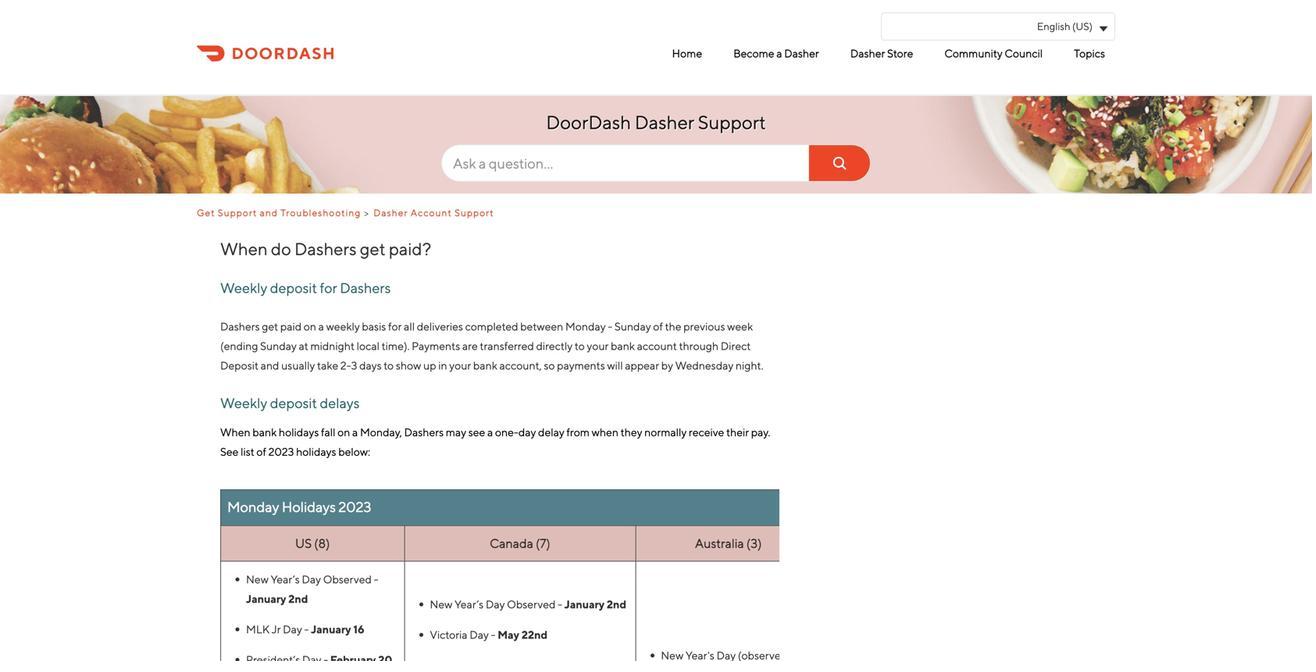 Task type: describe. For each thing, give the bounding box(es) containing it.
pay.
[[751, 426, 770, 439]]

dasher account support link
[[367, 207, 500, 219]]

2023 inside when bank holidays fall on a monday, dashers may see a one-day delay from when they normally receive their pay. see list of 2023 holidays below:
[[268, 446, 294, 458]]

account
[[637, 340, 677, 353]]

account,
[[499, 359, 542, 372]]

usually
[[281, 359, 315, 372]]

jr
[[272, 623, 281, 636]]

topics link
[[1070, 41, 1109, 66]]

get support and troubleshooting
[[197, 207, 361, 218]]

year's for jr
[[271, 573, 300, 586]]

when do dashers get paid?
[[220, 239, 431, 259]]

australia (3)
[[695, 536, 762, 551]]

normally
[[644, 426, 687, 439]]

mlk
[[246, 623, 270, 636]]

deposit
[[220, 359, 259, 372]]

victoria
[[430, 629, 468, 642]]

mlk jr day - january 16
[[246, 623, 364, 636]]

dasher up ask a question... text field
[[635, 111, 694, 134]]

do
[[271, 239, 291, 259]]

16
[[353, 623, 364, 636]]

time).
[[382, 340, 410, 353]]

doordash dasher support
[[546, 111, 766, 134]]

directly
[[536, 340, 573, 353]]

list
[[241, 446, 254, 458]]

22nd
[[522, 629, 548, 642]]

0 vertical spatial bank
[[611, 340, 635, 353]]

their
[[726, 426, 749, 439]]

below:
[[338, 446, 370, 458]]

0 vertical spatial get
[[360, 239, 386, 259]]

paid
[[280, 320, 302, 333]]

account
[[411, 207, 452, 218]]

holidays
[[282, 499, 336, 515]]

0 vertical spatial and
[[260, 207, 278, 218]]

0 vertical spatial holidays
[[279, 426, 319, 439]]

weekly deposit delays
[[220, 395, 360, 412]]

local
[[357, 340, 380, 353]]

become
[[733, 47, 774, 60]]

australia
[[695, 536, 744, 551]]

monday holidays 2023
[[227, 499, 371, 515]]

community council
[[945, 47, 1043, 60]]

become a dasher link
[[730, 41, 823, 66]]

between
[[520, 320, 563, 333]]

on inside dashers get paid on a weekly basis for all deliveries completed between monday - sunday of the previous week (ending sunday at midnight local time). payments are transferred directly to your bank account through direct deposit and usually take 2-3 days to show up in your bank account, so payments will appear by wednesday night.
[[304, 320, 316, 333]]

previous
[[684, 320, 725, 333]]

delays
[[320, 395, 360, 412]]

english
[[1037, 20, 1070, 32]]

1 vertical spatial holidays
[[296, 446, 336, 458]]

community council link
[[941, 41, 1047, 66]]

observed for 22nd
[[507, 598, 556, 611]]

of inside dashers get paid on a weekly basis for all deliveries completed between monday - sunday of the previous week (ending sunday at midnight local time). payments are transferred directly to your bank account through direct deposit and usually take 2-3 days to show up in your bank account, so payments will appear by wednesday night.
[[653, 320, 663, 333]]

so
[[544, 359, 555, 372]]

weekly for weekly deposit delays
[[220, 395, 267, 412]]

Ask a question... text field
[[441, 144, 871, 182]]

day right jr at the bottom of page
[[283, 623, 302, 636]]

get support and troubleshooting link
[[197, 207, 367, 219]]

(3)
[[746, 536, 762, 551]]

a right see
[[487, 426, 493, 439]]

2nd for january 16
[[288, 593, 308, 606]]

transferred
[[480, 340, 534, 353]]

deliveries
[[417, 320, 463, 333]]

a inside dashers get paid on a weekly basis for all deliveries completed between monday - sunday of the previous week (ending sunday at midnight local time). payments are transferred directly to your bank account through direct deposit and usually take 2-3 days to show up in your bank account, so payments will appear by wednesday night.
[[318, 320, 324, 333]]

on inside when bank holidays fall on a monday, dashers may see a one-day delay from when they normally receive their pay. see list of 2023 holidays below:
[[338, 426, 350, 439]]

up
[[423, 359, 436, 372]]

home link
[[668, 41, 706, 66]]

menu containing home
[[437, 41, 1109, 66]]

Preferred Language, English (US) button
[[881, 12, 1115, 41]]

become a dasher
[[733, 47, 819, 60]]

dasher store
[[850, 47, 913, 60]]

us
[[295, 536, 312, 551]]

support for dasher account support
[[455, 207, 494, 218]]

week
[[727, 320, 753, 333]]

0 horizontal spatial to
[[384, 359, 394, 372]]

by
[[661, 359, 673, 372]]

0 horizontal spatial for
[[320, 280, 337, 296]]

dasher inside become a dasher link
[[784, 47, 819, 60]]

when
[[592, 426, 619, 439]]

delay
[[538, 426, 564, 439]]

at
[[299, 340, 308, 353]]

home
[[672, 47, 702, 60]]

dashers up basis
[[340, 280, 391, 296]]

all
[[404, 320, 415, 333]]

support for doordash dasher support
[[698, 111, 766, 134]]

canada
[[490, 536, 533, 551]]

see
[[220, 446, 239, 458]]

they
[[621, 426, 642, 439]]

for inside dashers get paid on a weekly basis for all deliveries completed between monday - sunday of the previous week (ending sunday at midnight local time). payments are transferred directly to your bank account through direct deposit and usually take 2-3 days to show up in your bank account, so payments will appear by wednesday night.
[[388, 320, 402, 333]]

dashers get paid on a weekly basis for all deliveries completed between monday - sunday of the previous week (ending sunday at midnight local time). payments are transferred directly to your bank account through direct deposit and usually take 2-3 days to show up in your bank account, so payments will appear by wednesday night.
[[220, 320, 763, 372]]

are
[[462, 340, 478, 353]]

2-
[[340, 359, 351, 372]]

topics
[[1074, 47, 1105, 60]]

dasher inside dasher account support link
[[374, 207, 408, 218]]

may
[[446, 426, 466, 439]]

1 vertical spatial your
[[449, 359, 471, 372]]

payments
[[557, 359, 605, 372]]

- inside dashers get paid on a weekly basis for all deliveries completed between monday - sunday of the previous week (ending sunday at midnight local time). payments are transferred directly to your bank account through direct deposit and usually take 2-3 days to show up in your bank account, so payments will appear by wednesday night.
[[608, 320, 612, 333]]

council
[[1005, 47, 1043, 60]]

dasher help home image
[[197, 44, 334, 63]]

one-
[[495, 426, 518, 439]]

direct
[[721, 340, 751, 353]]

1 vertical spatial bank
[[473, 359, 497, 372]]

from
[[567, 426, 590, 439]]

dasher account support
[[374, 207, 494, 218]]

day
[[518, 426, 536, 439]]



Task type: vqa. For each thing, say whether or not it's contained in the screenshot.
the bottom on
yes



Task type: locate. For each thing, give the bounding box(es) containing it.
for
[[320, 280, 337, 296], [388, 320, 402, 333]]

0 horizontal spatial support
[[218, 207, 257, 218]]

year's down us
[[271, 573, 300, 586]]

bank up list
[[253, 426, 277, 439]]

weekly up (ending
[[220, 280, 267, 296]]

1 vertical spatial 2023
[[338, 499, 371, 515]]

on right paid
[[304, 320, 316, 333]]

1 vertical spatial observed
[[507, 598, 556, 611]]

year's inside new year's day observed - january 2nd
[[271, 573, 300, 586]]

1 vertical spatial get
[[262, 320, 278, 333]]

2 weekly from the top
[[220, 395, 267, 412]]

1 horizontal spatial bank
[[473, 359, 497, 372]]

in
[[438, 359, 447, 372]]

dasher left store
[[850, 47, 885, 60]]

0 horizontal spatial 2nd
[[288, 593, 308, 606]]

dasher right become
[[784, 47, 819, 60]]

new year's day observed - january 2nd
[[246, 573, 378, 606], [430, 598, 626, 611]]

support down become
[[698, 111, 766, 134]]

0 horizontal spatial new
[[246, 573, 269, 586]]

english (us)
[[1037, 20, 1093, 32]]

when up see
[[220, 426, 250, 439]]

get
[[197, 207, 215, 218]]

deposit
[[270, 280, 317, 296], [270, 395, 317, 412]]

1 vertical spatial for
[[388, 320, 402, 333]]

(7)
[[536, 536, 550, 551]]

1 horizontal spatial your
[[587, 340, 609, 353]]

1 vertical spatial on
[[338, 426, 350, 439]]

show
[[396, 359, 421, 372]]

new year's day observed - january 2nd for 22nd
[[430, 598, 626, 611]]

to
[[575, 340, 585, 353], [384, 359, 394, 372]]

0 horizontal spatial your
[[449, 359, 471, 372]]

a left weekly
[[318, 320, 324, 333]]

0 horizontal spatial get
[[262, 320, 278, 333]]

1 when from the top
[[220, 239, 268, 259]]

deposit for delays
[[270, 395, 317, 412]]

2 when from the top
[[220, 426, 250, 439]]

bank
[[611, 340, 635, 353], [473, 359, 497, 372], [253, 426, 277, 439]]

0 vertical spatial weekly
[[220, 280, 267, 296]]

victoria day - may 22nd
[[430, 629, 548, 642]]

1 horizontal spatial 2023
[[338, 499, 371, 515]]

get left paid
[[262, 320, 278, 333]]

3
[[351, 359, 357, 372]]

observed up 22nd at the left of page
[[507, 598, 556, 611]]

community
[[945, 47, 1003, 60]]

deposit for for
[[270, 280, 317, 296]]

may
[[498, 629, 519, 642]]

bank up will
[[611, 340, 635, 353]]

of left the the
[[653, 320, 663, 333]]

weekly down "deposit"
[[220, 395, 267, 412]]

support right account
[[455, 207, 494, 218]]

1 horizontal spatial new year's day observed - january 2nd
[[430, 598, 626, 611]]

get inside dashers get paid on a weekly basis for all deliveries completed between monday - sunday of the previous week (ending sunday at midnight local time). payments are transferred directly to your bank account through direct deposit and usually take 2-3 days to show up in your bank account, so payments will appear by wednesday night.
[[262, 320, 278, 333]]

-
[[608, 320, 612, 333], [374, 573, 378, 586], [558, 598, 562, 611], [304, 623, 309, 636], [491, 629, 496, 642]]

new up mlk
[[246, 573, 269, 586]]

through
[[679, 340, 719, 353]]

year's up victoria day - may 22nd
[[455, 598, 484, 611]]

1 horizontal spatial to
[[575, 340, 585, 353]]

1 vertical spatial when
[[220, 426, 250, 439]]

observed
[[323, 573, 372, 586], [507, 598, 556, 611]]

of inside when bank holidays fall on a monday, dashers may see a one-day delay from when they normally receive their pay. see list of 2023 holidays below:
[[256, 446, 266, 458]]

dasher left account
[[374, 207, 408, 218]]

1 horizontal spatial year's
[[455, 598, 484, 611]]

day
[[302, 573, 321, 586], [486, 598, 505, 611], [283, 623, 302, 636], [470, 629, 489, 642]]

monday down list
[[227, 499, 279, 515]]

0 vertical spatial deposit
[[270, 280, 317, 296]]

sunday up account in the bottom of the page
[[615, 320, 651, 333]]

on right fall
[[338, 426, 350, 439]]

appear
[[625, 359, 659, 372]]

new inside new year's day observed - january 2nd
[[246, 573, 269, 586]]

0 horizontal spatial observed
[[323, 573, 372, 586]]

january
[[246, 593, 286, 606], [564, 598, 605, 611], [311, 623, 351, 636]]

1 horizontal spatial 2nd
[[607, 598, 626, 611]]

support
[[698, 111, 766, 134], [218, 207, 257, 218], [455, 207, 494, 218]]

dasher inside dasher store link
[[850, 47, 885, 60]]

0 vertical spatial 2023
[[268, 446, 294, 458]]

observed inside new year's day observed - january 2nd
[[323, 573, 372, 586]]

get
[[360, 239, 386, 259], [262, 320, 278, 333]]

1 horizontal spatial new
[[430, 598, 452, 611]]

observed for january
[[323, 573, 372, 586]]

night.
[[736, 359, 763, 372]]

0 vertical spatial on
[[304, 320, 316, 333]]

get left "paid?"
[[360, 239, 386, 259]]

holidays
[[279, 426, 319, 439], [296, 446, 336, 458]]

0 horizontal spatial new year's day observed - january 2nd
[[246, 573, 378, 606]]

2nd for may 22nd
[[607, 598, 626, 611]]

dasher store link
[[846, 41, 917, 66]]

and up do
[[260, 207, 278, 218]]

0 vertical spatial when
[[220, 239, 268, 259]]

for down when do dashers get paid?
[[320, 280, 337, 296]]

1 horizontal spatial get
[[360, 239, 386, 259]]

to right the days
[[384, 359, 394, 372]]

1 vertical spatial weekly
[[220, 395, 267, 412]]

0 vertical spatial your
[[587, 340, 609, 353]]

dasher
[[784, 47, 819, 60], [850, 47, 885, 60], [635, 111, 694, 134], [374, 207, 408, 218]]

new up victoria
[[430, 598, 452, 611]]

monday
[[565, 320, 606, 333], [227, 499, 279, 515]]

1 weekly from the top
[[220, 280, 267, 296]]

menu
[[437, 41, 1109, 66]]

2023 right holidays
[[338, 499, 371, 515]]

wednesday
[[675, 359, 734, 372]]

bank inside when bank holidays fall on a monday, dashers may see a one-day delay from when they normally receive their pay. see list of 2023 holidays below:
[[253, 426, 277, 439]]

weekly
[[326, 320, 360, 333]]

paid?
[[389, 239, 431, 259]]

a right become
[[776, 47, 782, 60]]

new year's day observed - january 2nd for january
[[246, 573, 378, 606]]

0 vertical spatial sunday
[[615, 320, 651, 333]]

and inside dashers get paid on a weekly basis for all deliveries completed between monday - sunday of the previous week (ending sunday at midnight local time). payments are transferred directly to your bank account through direct deposit and usually take 2-3 days to show up in your bank account, so payments will appear by wednesday night.
[[261, 359, 279, 372]]

1 horizontal spatial for
[[388, 320, 402, 333]]

0 vertical spatial to
[[575, 340, 585, 353]]

monday inside dashers get paid on a weekly basis for all deliveries completed between monday - sunday of the previous week (ending sunday at midnight local time). payments are transferred directly to your bank account through direct deposit and usually take 2-3 days to show up in your bank account, so payments will appear by wednesday night.
[[565, 320, 606, 333]]

1 horizontal spatial on
[[338, 426, 350, 439]]

for left all
[[388, 320, 402, 333]]

(8)
[[314, 536, 330, 551]]

when left do
[[220, 239, 268, 259]]

day up victoria day - may 22nd
[[486, 598, 505, 611]]

0 vertical spatial year's
[[271, 573, 300, 586]]

0 horizontal spatial on
[[304, 320, 316, 333]]

0 horizontal spatial 2023
[[268, 446, 294, 458]]

1 horizontal spatial monday
[[565, 320, 606, 333]]

0 horizontal spatial sunday
[[260, 340, 297, 353]]

your right in
[[449, 359, 471, 372]]

0 horizontal spatial monday
[[227, 499, 279, 515]]

dashers
[[294, 239, 357, 259], [340, 280, 391, 296], [220, 320, 260, 333], [404, 426, 444, 439]]

when
[[220, 239, 268, 259], [220, 426, 250, 439]]

observed down '(8)' on the bottom of the page
[[323, 573, 372, 586]]

2023 right list
[[268, 446, 294, 458]]

2 vertical spatial bank
[[253, 426, 277, 439]]

0 vertical spatial monday
[[565, 320, 606, 333]]

new year's day observed - january 2nd up 22nd at the left of page
[[430, 598, 626, 611]]

year's
[[271, 573, 300, 586], [455, 598, 484, 611]]

dashers left the may
[[404, 426, 444, 439]]

new for mlk
[[246, 573, 269, 586]]

(ending
[[220, 340, 258, 353]]

deposit down usually at the bottom
[[270, 395, 317, 412]]

dashers inside when bank holidays fall on a monday, dashers may see a one-day delay from when they normally receive their pay. see list of 2023 holidays below:
[[404, 426, 444, 439]]

day left 'may'
[[470, 629, 489, 642]]

of right list
[[256, 446, 266, 458]]

1 vertical spatial monday
[[227, 499, 279, 515]]

1 vertical spatial to
[[384, 359, 394, 372]]

dashers up (ending
[[220, 320, 260, 333]]

1 vertical spatial sunday
[[260, 340, 297, 353]]

2 horizontal spatial bank
[[611, 340, 635, 353]]

1 horizontal spatial support
[[455, 207, 494, 218]]

0 vertical spatial new
[[246, 573, 269, 586]]

1 vertical spatial new
[[430, 598, 452, 611]]

fall
[[321, 426, 335, 439]]

your
[[587, 340, 609, 353], [449, 359, 471, 372]]

0 horizontal spatial of
[[256, 446, 266, 458]]

canada (7)
[[490, 536, 550, 551]]

troubleshooting
[[281, 207, 361, 218]]

2 deposit from the top
[[270, 395, 317, 412]]

1 horizontal spatial sunday
[[615, 320, 651, 333]]

a up below:
[[352, 426, 358, 439]]

see
[[468, 426, 485, 439]]

the
[[665, 320, 681, 333]]

new for victoria
[[430, 598, 452, 611]]

1 vertical spatial deposit
[[270, 395, 317, 412]]

payments
[[412, 340, 460, 353]]

new year's day observed - january 2nd up mlk jr day - january 16
[[246, 573, 378, 606]]

take
[[317, 359, 338, 372]]

1 horizontal spatial observed
[[507, 598, 556, 611]]

1 horizontal spatial january
[[311, 623, 351, 636]]

bank down are
[[473, 359, 497, 372]]

weekly deposit for dashers
[[220, 280, 391, 296]]

midnight
[[310, 340, 355, 353]]

sunday down paid
[[260, 340, 297, 353]]

completed
[[465, 320, 518, 333]]

receive
[[689, 426, 724, 439]]

january for mlk jr day - january 16
[[246, 593, 286, 606]]

when bank holidays fall on a monday, dashers may see a one-day delay from when they normally receive their pay. see list of 2023 holidays below:
[[220, 426, 770, 458]]

1 vertical spatial of
[[256, 446, 266, 458]]

weekly for weekly deposit for dashers
[[220, 280, 267, 296]]

january for victoria day - may 22nd
[[564, 598, 605, 611]]

your up payments
[[587, 340, 609, 353]]

deposit up paid
[[270, 280, 317, 296]]

0 horizontal spatial year's
[[271, 573, 300, 586]]

1 deposit from the top
[[270, 280, 317, 296]]

support right the get
[[218, 207, 257, 218]]

0 vertical spatial of
[[653, 320, 663, 333]]

1 vertical spatial and
[[261, 359, 279, 372]]

day down us (8)
[[302, 573, 321, 586]]

monday,
[[360, 426, 402, 439]]

0 horizontal spatial bank
[[253, 426, 277, 439]]

0 vertical spatial observed
[[323, 573, 372, 586]]

us (8)
[[295, 536, 330, 551]]

1 vertical spatial year's
[[455, 598, 484, 611]]

store
[[887, 47, 913, 60]]

0 horizontal spatial january
[[246, 593, 286, 606]]

2 horizontal spatial january
[[564, 598, 605, 611]]

to up payments
[[575, 340, 585, 353]]

basis
[[362, 320, 386, 333]]

0 vertical spatial for
[[320, 280, 337, 296]]

holidays left fall
[[279, 426, 319, 439]]

dashers inside dashers get paid on a weekly basis for all deliveries completed between monday - sunday of the previous week (ending sunday at midnight local time). payments are transferred directly to your bank account through direct deposit and usually take 2-3 days to show up in your bank account, so payments will appear by wednesday night.
[[220, 320, 260, 333]]

2 horizontal spatial support
[[698, 111, 766, 134]]

monday up directly
[[565, 320, 606, 333]]

1 horizontal spatial of
[[653, 320, 663, 333]]

year's for day
[[455, 598, 484, 611]]

a inside menu
[[776, 47, 782, 60]]

dashers down troubleshooting
[[294, 239, 357, 259]]

when for when bank holidays fall on a monday, dashers may see a one-day delay from when they normally receive their pay. see list of 2023 holidays below:
[[220, 426, 250, 439]]

when inside when bank holidays fall on a monday, dashers may see a one-day delay from when they normally receive their pay. see list of 2023 holidays below:
[[220, 426, 250, 439]]

holidays down fall
[[296, 446, 336, 458]]

(us)
[[1072, 20, 1093, 32]]

when for when do dashers get paid?
[[220, 239, 268, 259]]

doordash
[[546, 111, 631, 134]]

and left usually at the bottom
[[261, 359, 279, 372]]

days
[[359, 359, 382, 372]]



